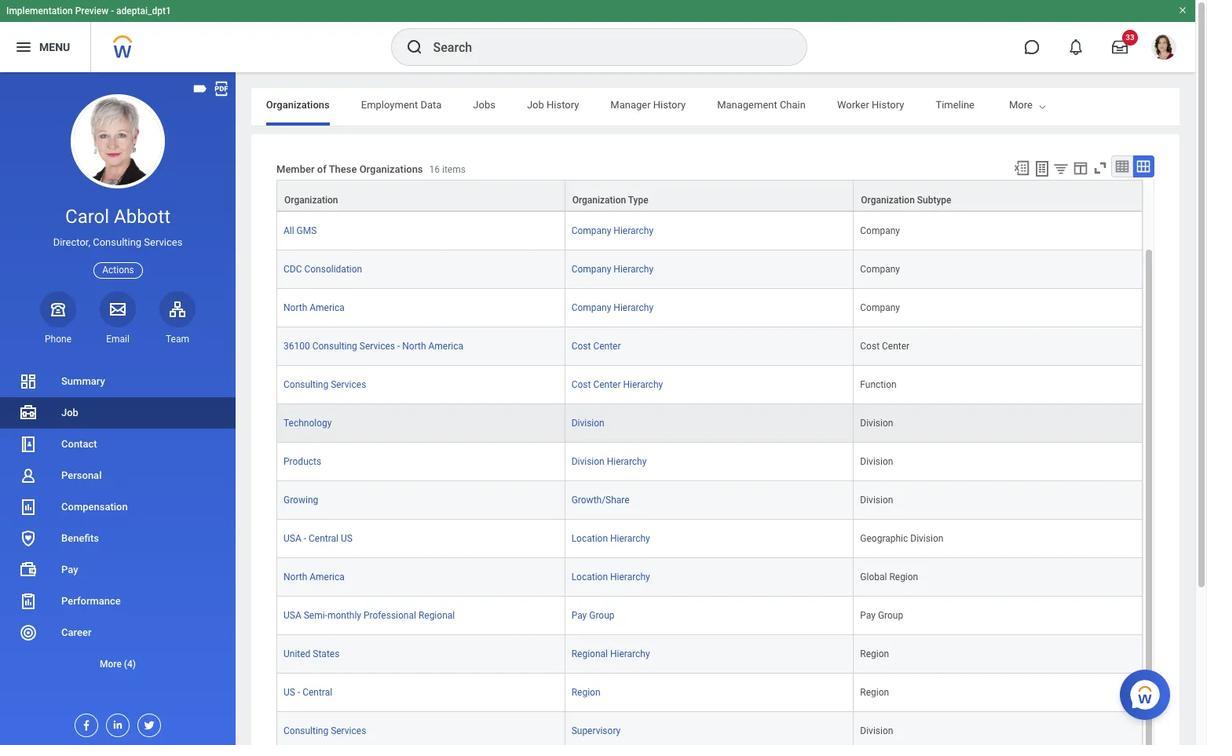 Task type: describe. For each thing, give the bounding box(es) containing it.
division for division element for growth/share
[[860, 495, 894, 506]]

of
[[317, 164, 327, 175]]

global modern services, inc. (usa) link
[[284, 184, 429, 198]]

mail image
[[108, 300, 127, 319]]

location for north america
[[572, 572, 608, 583]]

chain
[[780, 99, 806, 111]]

these
[[329, 164, 357, 175]]

job history
[[527, 99, 579, 111]]

16 row from the top
[[277, 713, 1143, 746]]

consulting down us - central
[[284, 726, 329, 737]]

history for job history
[[547, 99, 579, 111]]

united
[[284, 649, 311, 660]]

center for function
[[593, 379, 621, 390]]

personal link
[[0, 460, 236, 492]]

modern
[[313, 187, 345, 198]]

location hierarchy for global region
[[572, 572, 650, 583]]

north america for company
[[284, 303, 345, 314]]

usa - central us link
[[284, 530, 353, 544]]

usa semi-monthly professional regional link
[[284, 607, 455, 621]]

row containing united states
[[277, 636, 1143, 674]]

worker history
[[837, 99, 905, 111]]

performance link
[[0, 586, 236, 617]]

company hierarchy link for north america
[[572, 299, 654, 314]]

cost center element
[[860, 338, 910, 352]]

north for company
[[284, 303, 307, 314]]

actions
[[102, 264, 134, 275]]

organization subtype
[[861, 195, 952, 206]]

security
[[1142, 99, 1179, 111]]

member of these organizations 16 items
[[277, 164, 466, 175]]

table image
[[1115, 159, 1130, 174]]

summary
[[61, 375, 105, 387]]

organization type button
[[565, 181, 853, 211]]

center inside cost center element
[[882, 341, 910, 352]]

1 horizontal spatial regional
[[572, 649, 608, 660]]

performance
[[61, 595, 121, 607]]

north for location
[[284, 572, 307, 583]]

cost center link
[[572, 338, 621, 352]]

job for job history
[[527, 99, 544, 111]]

33
[[1126, 33, 1135, 42]]

menu
[[39, 41, 70, 53]]

cost up function element at the right of the page
[[860, 341, 880, 352]]

cdc
[[284, 264, 302, 275]]

central for usa
[[309, 533, 339, 544]]

location for usa - central us
[[572, 533, 608, 544]]

row containing us - central
[[277, 674, 1143, 713]]

hierarchy for the company hierarchy link associated with north america
[[614, 303, 654, 314]]

jobs
[[473, 99, 496, 111]]

team
[[166, 334, 189, 345]]

pay group for pay group element
[[860, 610, 904, 621]]

facebook image
[[75, 715, 93, 732]]

select to filter grid data image
[[1053, 160, 1070, 177]]

growth/share link
[[572, 492, 630, 506]]

location hierarchy link for global region
[[572, 569, 650, 583]]

summary link
[[0, 366, 236, 397]]

services,
[[347, 187, 385, 198]]

items
[[442, 164, 466, 175]]

benefits
[[61, 533, 99, 544]]

adeptai_dpt1
[[116, 5, 171, 16]]

personal
[[61, 470, 102, 482]]

division for division's division element
[[860, 418, 894, 429]]

pay for pay group element
[[860, 610, 876, 621]]

hierarchy for the regional hierarchy link
[[610, 649, 650, 660]]

data for additional data
[[1055, 99, 1076, 111]]

member
[[277, 164, 315, 175]]

cost for cost center
[[572, 341, 591, 352]]

menu button
[[0, 22, 91, 72]]

employment data
[[361, 99, 442, 111]]

global region element
[[860, 569, 919, 583]]

timeline
[[936, 99, 975, 111]]

more for more (4)
[[100, 659, 122, 670]]

history for manager history
[[653, 99, 686, 111]]

consulting inside navigation pane region
[[93, 237, 142, 248]]

notifications large image
[[1068, 39, 1084, 55]]

(usa)
[[405, 187, 429, 198]]

growing link
[[284, 492, 318, 506]]

division hierarchy
[[572, 456, 647, 467]]

data for employment data
[[421, 99, 442, 111]]

email carol abbott element
[[100, 333, 136, 346]]

division for division hierarchy
[[572, 456, 605, 467]]

benefits link
[[0, 523, 236, 555]]

pay group for the pay group link
[[572, 610, 615, 621]]

implementation
[[6, 5, 73, 16]]

north america link for company hierarchy
[[284, 299, 345, 314]]

(4)
[[124, 659, 136, 670]]

pay for the pay group link
[[572, 610, 587, 621]]

team carol abbott element
[[159, 333, 196, 346]]

row containing technology
[[277, 405, 1143, 443]]

tab list containing organizations
[[168, 88, 1179, 126]]

view team image
[[168, 300, 187, 319]]

benefits image
[[19, 529, 38, 548]]

semi-
[[304, 610, 328, 621]]

us - central
[[284, 687, 332, 698]]

usa - central us
[[284, 533, 353, 544]]

division for division element corresponding to supervisory
[[860, 726, 894, 737]]

tag image
[[192, 80, 209, 97]]

consulting services for supervisory
[[284, 726, 366, 737]]

more (4) button
[[0, 649, 236, 680]]

global for global region
[[860, 572, 887, 583]]

states
[[313, 649, 340, 660]]

geographic
[[860, 533, 908, 544]]

pay link
[[0, 555, 236, 586]]

implementation preview -   adeptai_dpt1
[[6, 5, 171, 16]]

manager history
[[611, 99, 686, 111]]

personal image
[[19, 467, 38, 485]]

organization subtype button
[[854, 181, 1142, 211]]

function
[[860, 379, 897, 390]]

contact link
[[0, 429, 236, 460]]

all
[[284, 226, 294, 237]]

performance image
[[19, 592, 38, 611]]

company element for cdc consolidation
[[860, 261, 900, 275]]

division link
[[572, 415, 605, 429]]

pay group element
[[860, 607, 904, 621]]

actions button
[[94, 262, 143, 279]]

1 region element from the top
[[860, 646, 889, 660]]

consulting services for cost center hierarchy
[[284, 379, 366, 390]]

0 vertical spatial organizations
[[266, 99, 330, 111]]

all gms link
[[284, 222, 317, 237]]

36100 consulting services - north america
[[284, 341, 463, 352]]

products link
[[284, 453, 321, 467]]

row containing global modern services, inc. (usa)
[[277, 174, 1143, 212]]

region link
[[572, 684, 601, 698]]

33 button
[[1103, 30, 1138, 64]]

cdc consolidation
[[284, 264, 362, 275]]

division element for division
[[860, 415, 894, 429]]

consulting up technology link
[[284, 379, 329, 390]]

company hierarchy for consolidation
[[572, 264, 654, 275]]

justify image
[[14, 38, 33, 57]]

email
[[106, 334, 129, 345]]

subtype
[[917, 195, 952, 206]]

geographic division element
[[860, 530, 944, 544]]

7 row from the top
[[277, 366, 1143, 405]]

company hierarchy link for cdc consolidation
[[572, 261, 654, 275]]

regional hierarchy link
[[572, 646, 650, 660]]

1 company hierarchy link from the top
[[572, 222, 654, 237]]

pay group link
[[572, 607, 615, 621]]

worker for worker security
[[1107, 99, 1139, 111]]

contact
[[61, 438, 97, 450]]

consulting inside 36100 consulting services - north america link
[[312, 341, 357, 352]]

global for global modern services, inc. (usa)
[[284, 187, 310, 198]]



Task type: vqa. For each thing, say whether or not it's contained in the screenshot.
'Manage Waitlisting'
no



Task type: locate. For each thing, give the bounding box(es) containing it.
organization up "gms"
[[284, 195, 338, 206]]

close environment banner image
[[1178, 5, 1188, 15]]

consulting down carol abbott
[[93, 237, 142, 248]]

0 vertical spatial consulting services
[[284, 379, 366, 390]]

fullscreen image
[[1092, 159, 1109, 177]]

organization for organization type
[[572, 195, 626, 206]]

history right "manager"
[[653, 99, 686, 111]]

13 row from the top
[[277, 597, 1143, 636]]

0 vertical spatial global
[[284, 187, 310, 198]]

location hierarchy link down growth/share
[[572, 530, 650, 544]]

division
[[572, 418, 605, 429], [860, 418, 894, 429], [572, 456, 605, 467], [860, 456, 894, 467], [860, 495, 894, 506], [911, 533, 944, 544], [860, 726, 894, 737]]

1 north america from the top
[[284, 303, 345, 314]]

function element
[[860, 376, 897, 390]]

phone
[[45, 334, 71, 345]]

organization inside 'popup button'
[[572, 195, 626, 206]]

menu banner
[[0, 0, 1196, 72]]

1 horizontal spatial worker
[[1107, 99, 1139, 111]]

1 organization from the left
[[284, 195, 338, 206]]

cost center for cost center element
[[860, 341, 910, 352]]

more
[[1009, 99, 1033, 111], [100, 659, 122, 670]]

1 horizontal spatial data
[[1055, 99, 1076, 111]]

4 row from the top
[[277, 251, 1143, 289]]

phone button
[[40, 291, 76, 346]]

supervisory link
[[572, 723, 621, 737]]

carol abbott
[[65, 206, 170, 228]]

hierarchy for 3rd the company hierarchy link from the bottom of the page
[[614, 226, 654, 237]]

consulting services link up technology link
[[284, 376, 366, 390]]

5 row from the top
[[277, 289, 1143, 328]]

company element for north america
[[860, 299, 900, 314]]

3 company hierarchy from the top
[[572, 303, 654, 314]]

1 vertical spatial north america
[[284, 572, 345, 583]]

0 vertical spatial north america
[[284, 303, 345, 314]]

cdc consolidation link
[[284, 261, 362, 275]]

division element for growth/share
[[860, 492, 894, 506]]

1 vertical spatial america
[[429, 341, 463, 352]]

11 row from the top
[[277, 520, 1143, 559]]

technology link
[[284, 415, 332, 429]]

3 organization from the left
[[861, 195, 915, 206]]

regional up region "link"
[[572, 649, 608, 660]]

hierarchy for the division hierarchy link
[[607, 456, 647, 467]]

1 division element from the top
[[860, 415, 894, 429]]

us down united
[[284, 687, 295, 698]]

0 horizontal spatial regional
[[419, 610, 455, 621]]

1 horizontal spatial cost center
[[860, 341, 910, 352]]

profile logan mcneil image
[[1152, 35, 1177, 63]]

cost up division link
[[572, 379, 591, 390]]

north america for location
[[284, 572, 345, 583]]

additional
[[1006, 99, 1052, 111]]

0 vertical spatial location hierarchy
[[572, 533, 650, 544]]

north america link for location hierarchy
[[284, 569, 345, 583]]

summary image
[[19, 372, 38, 391]]

hierarchy for location hierarchy link corresponding to geographic division
[[610, 533, 650, 544]]

organization
[[284, 195, 338, 206], [572, 195, 626, 206], [861, 195, 915, 206]]

services
[[144, 237, 183, 248], [360, 341, 395, 352], [331, 379, 366, 390], [331, 726, 366, 737]]

more (4)
[[100, 659, 136, 670]]

0 vertical spatial central
[[309, 533, 339, 544]]

phone image
[[47, 300, 69, 319]]

pay inside list
[[61, 564, 78, 576]]

group up the regional hierarchy link
[[589, 610, 615, 621]]

location up the pay group link
[[572, 572, 608, 583]]

job
[[527, 99, 544, 111], [61, 407, 79, 419]]

2 horizontal spatial history
[[872, 99, 905, 111]]

row containing all gms
[[277, 212, 1143, 251]]

organization type
[[572, 195, 649, 206]]

division for division link
[[572, 418, 605, 429]]

1 vertical spatial usa
[[284, 610, 301, 621]]

1 north america link from the top
[[284, 299, 345, 314]]

organization button
[[277, 181, 565, 211]]

1 vertical spatial region element
[[860, 684, 889, 698]]

organizations up "member"
[[266, 99, 330, 111]]

search image
[[405, 38, 424, 57]]

2 vertical spatial company hierarchy
[[572, 303, 654, 314]]

group down global region
[[878, 610, 904, 621]]

more inside more (4) dropdown button
[[100, 659, 122, 670]]

0 horizontal spatial global
[[284, 187, 310, 198]]

company link
[[572, 184, 611, 198]]

3 company hierarchy link from the top
[[572, 299, 654, 314]]

compensation image
[[19, 498, 38, 517]]

1 company element from the top
[[860, 184, 900, 198]]

consulting services link down us - central
[[284, 723, 366, 737]]

2 usa from the top
[[284, 610, 301, 621]]

center down 'cost center' link
[[593, 379, 621, 390]]

1 vertical spatial global
[[860, 572, 887, 583]]

0 horizontal spatial worker
[[837, 99, 870, 111]]

0 horizontal spatial group
[[589, 610, 615, 621]]

2 vertical spatial company hierarchy link
[[572, 299, 654, 314]]

worker security
[[1107, 99, 1179, 111]]

0 vertical spatial more
[[1009, 99, 1033, 111]]

job link
[[0, 397, 236, 429]]

company element for all gms
[[860, 222, 900, 237]]

supervisory
[[572, 726, 621, 737]]

consulting services down us - central
[[284, 726, 366, 737]]

center up cost center hierarchy link
[[593, 341, 621, 352]]

more up export to excel icon
[[1009, 99, 1033, 111]]

team link
[[159, 291, 196, 346]]

usa
[[284, 533, 301, 544], [284, 610, 301, 621]]

worker left security
[[1107, 99, 1139, 111]]

consulting services up technology link
[[284, 379, 366, 390]]

carol
[[65, 206, 109, 228]]

us up monthly on the bottom
[[341, 533, 353, 544]]

region element
[[860, 646, 889, 660], [860, 684, 889, 698]]

cost up cost center hierarchy link
[[572, 341, 591, 352]]

0 horizontal spatial us
[[284, 687, 295, 698]]

row containing usa - central us
[[277, 520, 1143, 559]]

row containing products
[[277, 443, 1143, 482]]

united states
[[284, 649, 340, 660]]

click to view/edit grid preferences image
[[1072, 159, 1090, 177]]

1 group from the left
[[589, 610, 615, 621]]

data right 'additional'
[[1055, 99, 1076, 111]]

1 location from the top
[[572, 533, 608, 544]]

career
[[61, 627, 92, 639]]

united states link
[[284, 646, 340, 660]]

10 row from the top
[[277, 482, 1143, 520]]

job inside "link"
[[61, 407, 79, 419]]

3 company element from the top
[[860, 261, 900, 275]]

usa for usa semi-monthly professional regional
[[284, 610, 301, 621]]

1 location hierarchy link from the top
[[572, 530, 650, 544]]

twitter image
[[138, 715, 156, 732]]

0 horizontal spatial pay
[[61, 564, 78, 576]]

central down growing
[[309, 533, 339, 544]]

consulting services link for supervisory
[[284, 723, 366, 737]]

north
[[284, 303, 307, 314], [402, 341, 426, 352], [284, 572, 307, 583]]

2 history from the left
[[653, 99, 686, 111]]

view printable version (pdf) image
[[213, 80, 230, 97]]

0 vertical spatial region element
[[860, 646, 889, 660]]

2 company hierarchy link from the top
[[572, 261, 654, 275]]

1 vertical spatial location
[[572, 572, 608, 583]]

regional hierarchy
[[572, 649, 650, 660]]

usa down growing
[[284, 533, 301, 544]]

0 horizontal spatial pay group
[[572, 610, 615, 621]]

job image
[[19, 404, 38, 423]]

expand table image
[[1136, 159, 1152, 174]]

1 horizontal spatial us
[[341, 533, 353, 544]]

data right 'employment'
[[421, 99, 442, 111]]

director,
[[53, 237, 90, 248]]

organization for organization
[[284, 195, 338, 206]]

monthly
[[328, 610, 361, 621]]

organization left type
[[572, 195, 626, 206]]

employment
[[361, 99, 418, 111]]

history for worker history
[[872, 99, 905, 111]]

0 horizontal spatial organization
[[284, 195, 338, 206]]

0 vertical spatial company hierarchy
[[572, 226, 654, 237]]

organization for organization subtype
[[861, 195, 915, 206]]

1 horizontal spatial global
[[860, 572, 887, 583]]

organizations up inc.
[[360, 164, 423, 175]]

hierarchy for location hierarchy link related to global region
[[610, 572, 650, 583]]

1 horizontal spatial job
[[527, 99, 544, 111]]

pay
[[61, 564, 78, 576], [572, 610, 587, 621], [860, 610, 876, 621]]

location down growth/share
[[572, 533, 608, 544]]

1 vertical spatial location hierarchy link
[[572, 569, 650, 583]]

history left the timeline
[[872, 99, 905, 111]]

consulting right 36100
[[312, 341, 357, 352]]

job right jobs
[[527, 99, 544, 111]]

1 horizontal spatial more
[[1009, 99, 1033, 111]]

2 company hierarchy from the top
[[572, 264, 654, 275]]

worker right chain
[[837, 99, 870, 111]]

3 division element from the top
[[860, 492, 894, 506]]

organizations
[[266, 99, 330, 111], [360, 164, 423, 175]]

1 vertical spatial job
[[61, 407, 79, 419]]

0 horizontal spatial organizations
[[266, 99, 330, 111]]

center
[[593, 341, 621, 352], [882, 341, 910, 352], [593, 379, 621, 390]]

2 division element from the top
[[860, 453, 894, 467]]

list containing summary
[[0, 366, 236, 680]]

1 worker from the left
[[837, 99, 870, 111]]

3 history from the left
[[872, 99, 905, 111]]

location hierarchy link up the pay group link
[[572, 569, 650, 583]]

16
[[429, 164, 440, 175]]

1 horizontal spatial pay group
[[860, 610, 904, 621]]

cost center up function element at the right of the page
[[860, 341, 910, 352]]

inc.
[[387, 187, 402, 198]]

1 vertical spatial north america link
[[284, 569, 345, 583]]

2 horizontal spatial organization
[[861, 195, 915, 206]]

location hierarchy for geographic division
[[572, 533, 650, 544]]

all gms
[[284, 226, 317, 237]]

6 row from the top
[[277, 328, 1143, 366]]

linkedin image
[[107, 715, 124, 731]]

12 row from the top
[[277, 559, 1143, 597]]

1 vertical spatial north
[[402, 341, 426, 352]]

compensation link
[[0, 492, 236, 523]]

division hierarchy link
[[572, 453, 647, 467]]

central for us
[[303, 687, 332, 698]]

group for pay group element
[[878, 610, 904, 621]]

2 vertical spatial north
[[284, 572, 307, 583]]

compensation
[[61, 501, 128, 513]]

america for location
[[310, 572, 345, 583]]

1 vertical spatial us
[[284, 687, 295, 698]]

north america link down usa - central us
[[284, 569, 345, 583]]

1 vertical spatial consulting services link
[[284, 723, 366, 737]]

1 cost center from the left
[[572, 341, 621, 352]]

1 vertical spatial consulting services
[[284, 726, 366, 737]]

1 pay group from the left
[[572, 610, 615, 621]]

tab list
[[168, 88, 1179, 126]]

abbott
[[114, 206, 170, 228]]

row containing cdc consolidation
[[277, 251, 1143, 289]]

1 vertical spatial company hierarchy link
[[572, 261, 654, 275]]

worker
[[837, 99, 870, 111], [1107, 99, 1139, 111]]

central down united states
[[303, 687, 332, 698]]

us
[[341, 533, 353, 544], [284, 687, 295, 698]]

growing
[[284, 495, 318, 506]]

consulting
[[93, 237, 142, 248], [312, 341, 357, 352], [284, 379, 329, 390], [284, 726, 329, 737]]

location hierarchy down growth/share
[[572, 533, 650, 544]]

1 location hierarchy from the top
[[572, 533, 650, 544]]

toolbar
[[1006, 156, 1155, 180]]

director, consulting services
[[53, 237, 183, 248]]

1 vertical spatial more
[[100, 659, 122, 670]]

2 location hierarchy from the top
[[572, 572, 650, 583]]

job up contact
[[61, 407, 79, 419]]

usa for usa - central us
[[284, 533, 301, 544]]

1 history from the left
[[547, 99, 579, 111]]

global up pay group element
[[860, 572, 887, 583]]

1 company hierarchy from the top
[[572, 226, 654, 237]]

1 consulting services from the top
[[284, 379, 366, 390]]

navigation pane region
[[0, 72, 236, 746]]

1 consulting services link from the top
[[284, 376, 366, 390]]

0 horizontal spatial more
[[100, 659, 122, 670]]

global region
[[860, 572, 919, 583]]

0 vertical spatial location hierarchy link
[[572, 530, 650, 544]]

management
[[717, 99, 777, 111]]

2 group from the left
[[878, 610, 904, 621]]

north america down cdc consolidation
[[284, 303, 345, 314]]

history
[[547, 99, 579, 111], [653, 99, 686, 111], [872, 99, 905, 111]]

inbox large image
[[1112, 39, 1128, 55]]

regional right professional
[[419, 610, 455, 621]]

0 vertical spatial us
[[341, 533, 353, 544]]

company element
[[860, 184, 900, 198], [860, 222, 900, 237], [860, 261, 900, 275], [860, 299, 900, 314]]

2 worker from the left
[[1107, 99, 1139, 111]]

0 vertical spatial north america link
[[284, 299, 345, 314]]

0 horizontal spatial job
[[61, 407, 79, 419]]

pay down global region
[[860, 610, 876, 621]]

cost for function
[[572, 379, 591, 390]]

export to worksheets image
[[1033, 159, 1052, 178]]

center inside cost center hierarchy link
[[593, 379, 621, 390]]

2 organization from the left
[[572, 195, 626, 206]]

cost center hierarchy
[[572, 379, 663, 390]]

cost
[[572, 341, 591, 352], [860, 341, 880, 352], [572, 379, 591, 390]]

1 horizontal spatial history
[[653, 99, 686, 111]]

row containing usa semi-monthly professional regional
[[277, 597, 1143, 636]]

0 vertical spatial regional
[[419, 610, 455, 621]]

15 row from the top
[[277, 674, 1143, 713]]

14 row from the top
[[277, 636, 1143, 674]]

1 horizontal spatial group
[[878, 610, 904, 621]]

list
[[0, 366, 236, 680]]

0 vertical spatial america
[[310, 303, 345, 314]]

0 horizontal spatial cost center
[[572, 341, 621, 352]]

1 vertical spatial central
[[303, 687, 332, 698]]

row
[[277, 174, 1143, 212], [277, 180, 1143, 211], [277, 212, 1143, 251], [277, 251, 1143, 289], [277, 289, 1143, 328], [277, 328, 1143, 366], [277, 366, 1143, 405], [277, 405, 1143, 443], [277, 443, 1143, 482], [277, 482, 1143, 520], [277, 520, 1143, 559], [277, 559, 1143, 597], [277, 597, 1143, 636], [277, 636, 1143, 674], [277, 674, 1143, 713], [277, 713, 1143, 746]]

location
[[572, 533, 608, 544], [572, 572, 608, 583]]

location hierarchy
[[572, 533, 650, 544], [572, 572, 650, 583]]

1 horizontal spatial organization
[[572, 195, 626, 206]]

1 horizontal spatial pay
[[572, 610, 587, 621]]

1 horizontal spatial organizations
[[360, 164, 423, 175]]

2 location from the top
[[572, 572, 608, 583]]

career image
[[19, 624, 38, 643]]

organization left subtype
[[861, 195, 915, 206]]

row containing 36100 consulting services - north america
[[277, 328, 1143, 366]]

0 vertical spatial company hierarchy link
[[572, 222, 654, 237]]

2 north america link from the top
[[284, 569, 345, 583]]

hierarchy for cdc consolidation's the company hierarchy link
[[614, 264, 654, 275]]

2 cost center from the left
[[860, 341, 910, 352]]

regional
[[419, 610, 455, 621], [572, 649, 608, 660]]

0 vertical spatial consulting services link
[[284, 376, 366, 390]]

usa left semi-
[[284, 610, 301, 621]]

8 row from the top
[[277, 405, 1143, 443]]

location hierarchy up the pay group link
[[572, 572, 650, 583]]

center inside 'cost center' link
[[593, 341, 621, 352]]

2 region element from the top
[[860, 684, 889, 698]]

contact image
[[19, 435, 38, 454]]

geographic division
[[860, 533, 944, 544]]

2 location hierarchy link from the top
[[572, 569, 650, 583]]

row containing growing
[[277, 482, 1143, 520]]

2 row from the top
[[277, 180, 1143, 211]]

north america link down cdc consolidation
[[284, 299, 345, 314]]

1 vertical spatial regional
[[572, 649, 608, 660]]

cost center up cost center hierarchy link
[[572, 341, 621, 352]]

consolidation
[[304, 264, 362, 275]]

division element
[[860, 415, 894, 429], [860, 453, 894, 467], [860, 492, 894, 506], [860, 723, 894, 737]]

pay up the regional hierarchy link
[[572, 610, 587, 621]]

0 horizontal spatial history
[[547, 99, 579, 111]]

worker for worker history
[[837, 99, 870, 111]]

location hierarchy link for geographic division
[[572, 530, 650, 544]]

location hierarchy link
[[572, 530, 650, 544], [572, 569, 650, 583]]

us - central link
[[284, 684, 332, 698]]

9 row from the top
[[277, 443, 1143, 482]]

division element for supervisory
[[860, 723, 894, 737]]

consulting services link for cost center hierarchy
[[284, 376, 366, 390]]

north america up semi-
[[284, 572, 345, 583]]

preview
[[75, 5, 109, 16]]

consulting services link
[[284, 376, 366, 390], [284, 723, 366, 737]]

company
[[572, 187, 611, 198], [860, 187, 900, 198], [572, 226, 611, 237], [860, 226, 900, 237], [572, 264, 611, 275], [860, 264, 900, 275], [572, 303, 611, 314], [860, 303, 900, 314]]

email button
[[100, 291, 136, 346]]

1 data from the left
[[421, 99, 442, 111]]

america for company
[[310, 303, 345, 314]]

36100
[[284, 341, 310, 352]]

global down "member"
[[284, 187, 310, 198]]

products
[[284, 456, 321, 467]]

1 vertical spatial company hierarchy
[[572, 264, 654, 275]]

1 vertical spatial location hierarchy
[[572, 572, 650, 583]]

export to excel image
[[1013, 159, 1031, 177]]

history left "manager"
[[547, 99, 579, 111]]

3 row from the top
[[277, 212, 1143, 251]]

cost center for 'cost center' link
[[572, 341, 621, 352]]

center for cost center
[[593, 341, 621, 352]]

growth/share
[[572, 495, 630, 506]]

division element for division hierarchy
[[860, 453, 894, 467]]

row containing organization
[[277, 180, 1143, 211]]

1 vertical spatial organizations
[[360, 164, 423, 175]]

pay group up the regional hierarchy link
[[572, 610, 615, 621]]

phone carol abbott element
[[40, 333, 76, 346]]

more left (4)
[[100, 659, 122, 670]]

0 vertical spatial usa
[[284, 533, 301, 544]]

2 data from the left
[[1055, 99, 1076, 111]]

group for the pay group link
[[589, 610, 615, 621]]

0 vertical spatial north
[[284, 303, 307, 314]]

cost center
[[572, 341, 621, 352], [860, 341, 910, 352]]

2 vertical spatial america
[[310, 572, 345, 583]]

pay down benefits
[[61, 564, 78, 576]]

more for more
[[1009, 99, 1033, 111]]

pay group down global region
[[860, 610, 904, 621]]

2 consulting services from the top
[[284, 726, 366, 737]]

division for division element corresponding to division hierarchy
[[860, 456, 894, 467]]

global modern services, inc. (usa)
[[284, 187, 429, 198]]

1 row from the top
[[277, 174, 1143, 212]]

0 vertical spatial job
[[527, 99, 544, 111]]

1 usa from the top
[[284, 533, 301, 544]]

pay image
[[19, 561, 38, 580]]

data
[[421, 99, 442, 111], [1055, 99, 1076, 111]]

4 company element from the top
[[860, 299, 900, 314]]

services inside navigation pane region
[[144, 237, 183, 248]]

4 division element from the top
[[860, 723, 894, 737]]

2 company element from the top
[[860, 222, 900, 237]]

- inside menu banner
[[111, 5, 114, 16]]

0 horizontal spatial data
[[421, 99, 442, 111]]

professional
[[364, 610, 416, 621]]

company hierarchy for america
[[572, 303, 654, 314]]

2 pay group from the left
[[860, 610, 904, 621]]

2 north america from the top
[[284, 572, 345, 583]]

usa semi-monthly professional regional
[[284, 610, 455, 621]]

Search Workday  search field
[[433, 30, 774, 64]]

0 vertical spatial location
[[572, 533, 608, 544]]

2 consulting services link from the top
[[284, 723, 366, 737]]

job for job
[[61, 407, 79, 419]]

center up function element at the right of the page
[[882, 341, 910, 352]]

2 horizontal spatial pay
[[860, 610, 876, 621]]

consulting services
[[284, 379, 366, 390], [284, 726, 366, 737]]



